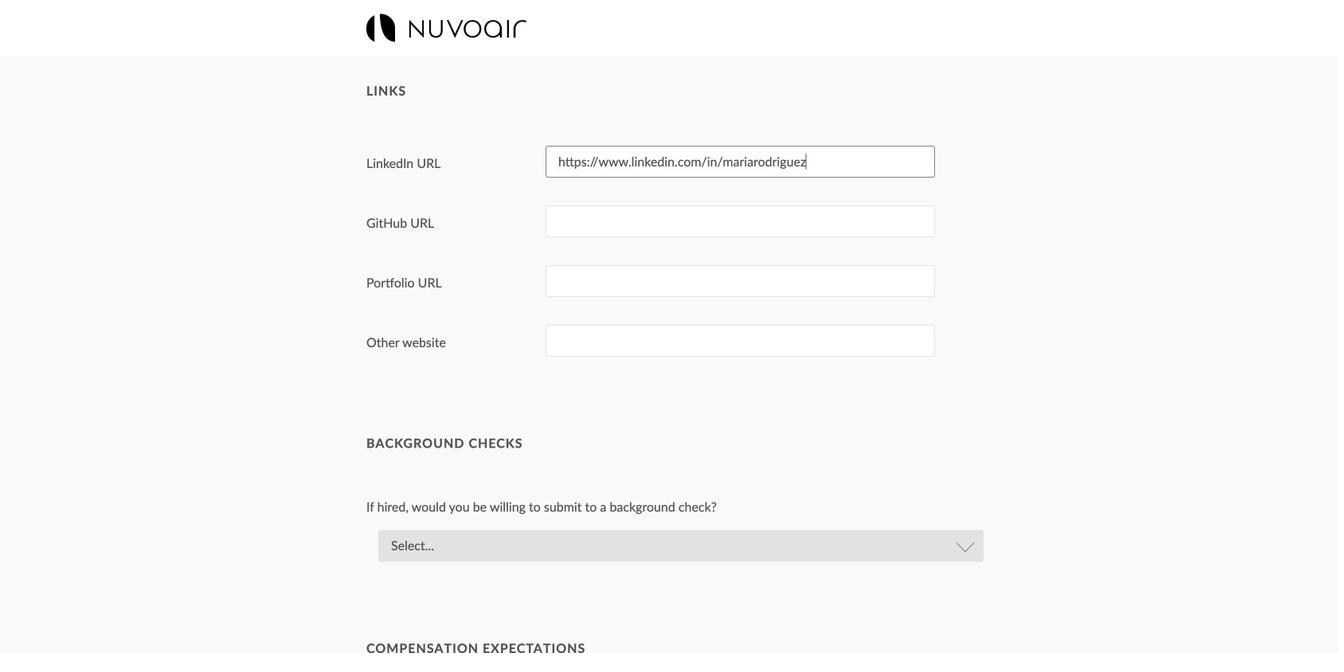 Task type: locate. For each thing, give the bounding box(es) containing it.
None text field
[[546, 0, 935, 4], [546, 206, 935, 237], [546, 0, 935, 4], [546, 206, 935, 237]]

nuvoair logo image
[[366, 14, 526, 42]]

None text field
[[546, 146, 935, 178], [546, 265, 935, 297], [546, 325, 935, 357], [546, 146, 935, 178], [546, 265, 935, 297], [546, 325, 935, 357]]



Task type: vqa. For each thing, say whether or not it's contained in the screenshot.
Lever Logo
no



